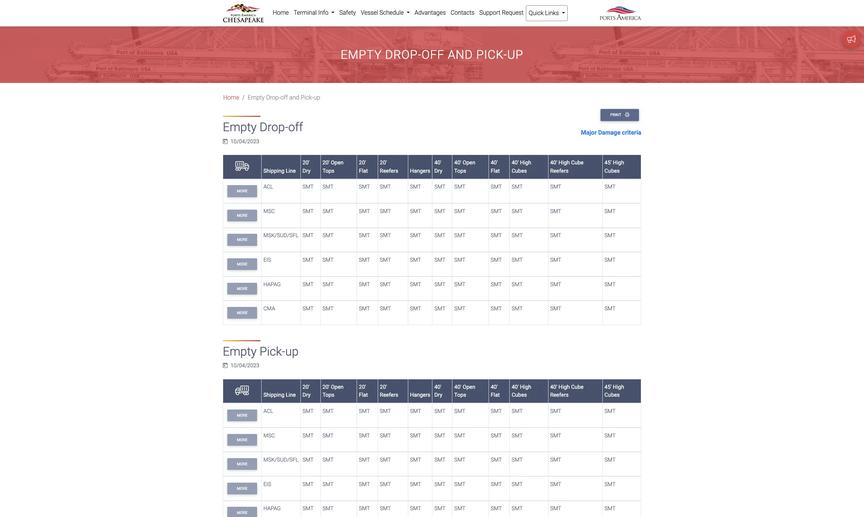 Task type: locate. For each thing, give the bounding box(es) containing it.
hangers
[[410, 168, 430, 174], [410, 392, 430, 398]]

2 cube from the top
[[571, 384, 584, 390]]

links
[[545, 9, 559, 17]]

dry
[[303, 168, 311, 174], [434, 168, 443, 174], [303, 392, 311, 398], [434, 392, 443, 398]]

0 vertical spatial and
[[448, 48, 473, 62]]

2 20' dry from the top
[[303, 384, 311, 398]]

0 vertical spatial eis
[[263, 257, 271, 263]]

40' high cube reefers
[[550, 160, 584, 174], [550, 384, 584, 398]]

20' open tops
[[323, 160, 344, 174], [323, 384, 344, 398]]

0 vertical spatial home link
[[270, 5, 291, 20]]

cma
[[263, 305, 275, 312]]

0 vertical spatial 40' high cube reefers
[[550, 160, 584, 174]]

schedule
[[380, 9, 404, 16]]

0 vertical spatial drop-
[[385, 48, 422, 62]]

2 40' open tops from the top
[[454, 384, 476, 398]]

safety link
[[337, 5, 358, 20]]

0 vertical spatial 40' flat
[[491, 160, 500, 174]]

2 vertical spatial up
[[285, 344, 299, 359]]

0 vertical spatial pick-
[[476, 48, 507, 62]]

cubes
[[512, 168, 527, 174], [605, 168, 620, 174], [512, 392, 527, 398], [605, 392, 620, 398]]

2 shipping line from the top
[[263, 392, 296, 398]]

contacts link
[[448, 5, 477, 20]]

2 20' flat from the top
[[359, 384, 368, 398]]

2 vertical spatial pick-
[[260, 344, 285, 359]]

1 horizontal spatial off
[[288, 120, 303, 134]]

40'
[[434, 160, 442, 166], [454, 160, 462, 166], [491, 160, 498, 166], [512, 160, 519, 166], [550, 160, 557, 166], [434, 384, 442, 390], [454, 384, 462, 390], [491, 384, 498, 390], [512, 384, 519, 390], [550, 384, 557, 390]]

1 vertical spatial drop-
[[266, 94, 281, 101]]

support
[[479, 9, 501, 16]]

0 vertical spatial line
[[286, 168, 296, 174]]

20'
[[303, 160, 310, 166], [323, 160, 330, 166], [359, 160, 366, 166], [380, 160, 387, 166], [303, 384, 310, 390], [323, 384, 330, 390], [359, 384, 366, 390], [380, 384, 387, 390]]

0 vertical spatial shipping
[[263, 168, 284, 174]]

quick
[[529, 9, 544, 17]]

quick links
[[529, 9, 561, 17]]

1 horizontal spatial pick-
[[301, 94, 314, 101]]

high
[[520, 160, 531, 166], [559, 160, 570, 166], [613, 160, 624, 166], [520, 384, 531, 390], [559, 384, 570, 390], [613, 384, 624, 390]]

calendar day image
[[223, 363, 228, 368]]

pick-
[[476, 48, 507, 62], [301, 94, 314, 101], [260, 344, 285, 359]]

1 hangers from the top
[[410, 168, 430, 174]]

1 vertical spatial 20' reefers
[[380, 384, 398, 398]]

major
[[581, 129, 597, 136]]

0 vertical spatial hapag
[[263, 281, 281, 288]]

msk/sud/sfl
[[263, 232, 299, 239], [263, 457, 299, 463]]

drop-
[[385, 48, 422, 62], [266, 94, 281, 101], [260, 120, 288, 134]]

20' flat
[[359, 160, 368, 174], [359, 384, 368, 398]]

1 20' flat from the top
[[359, 160, 368, 174]]

20' reefers
[[380, 160, 398, 174], [380, 384, 398, 398]]

45'
[[605, 160, 612, 166], [605, 384, 612, 390]]

advantages
[[415, 9, 446, 16]]

2 20' open tops from the top
[[323, 384, 344, 398]]

40' open tops
[[454, 160, 476, 174], [454, 384, 476, 398]]

calendar day image
[[223, 139, 228, 144]]

1 vertical spatial 40' high cube reefers
[[550, 384, 584, 398]]

2 horizontal spatial up
[[507, 48, 524, 62]]

10/04/2023 right calendar day image
[[231, 363, 260, 369]]

0 horizontal spatial empty drop-off and pick-up
[[248, 94, 320, 101]]

damage
[[598, 129, 621, 136]]

0 horizontal spatial off
[[281, 94, 288, 101]]

10/04/2023
[[231, 138, 260, 145], [231, 363, 260, 369]]

0 vertical spatial 20' flat
[[359, 160, 368, 174]]

empty drop-off and pick-up
[[341, 48, 524, 62], [248, 94, 320, 101]]

0 horizontal spatial up
[[285, 344, 299, 359]]

1 vertical spatial hapag
[[263, 505, 281, 512]]

1 20' dry from the top
[[303, 160, 311, 174]]

1 horizontal spatial empty drop-off and pick-up
[[341, 48, 524, 62]]

1 vertical spatial 40' flat
[[491, 384, 500, 398]]

0 vertical spatial cube
[[571, 160, 584, 166]]

empty drop-off
[[223, 120, 303, 134]]

2 40' high cube reefers from the top
[[550, 384, 584, 398]]

1 vertical spatial 45' high cubes
[[605, 384, 624, 398]]

0 vertical spatial 45' high cubes
[[605, 160, 624, 174]]

shipping line
[[263, 168, 296, 174], [263, 392, 296, 398]]

1 horizontal spatial up
[[314, 94, 320, 101]]

1 vertical spatial 20' flat
[[359, 384, 368, 398]]

0 vertical spatial 20' reefers
[[380, 160, 398, 174]]

0 horizontal spatial home
[[223, 94, 239, 101]]

1 vertical spatial 40' open tops
[[454, 384, 476, 398]]

0 vertical spatial home
[[273, 9, 289, 16]]

20' dry
[[303, 160, 311, 174], [303, 384, 311, 398]]

print link
[[601, 109, 639, 121]]

0 vertical spatial 20' dry
[[303, 160, 311, 174]]

acl
[[263, 184, 273, 190], [263, 408, 273, 414]]

1 vertical spatial msc
[[263, 432, 275, 439]]

terminal info
[[294, 9, 330, 16]]

1 vertical spatial cube
[[571, 384, 584, 390]]

2 line from the top
[[286, 392, 296, 398]]

1 vertical spatial acl
[[263, 408, 273, 414]]

1 vertical spatial up
[[314, 94, 320, 101]]

eis
[[263, 257, 271, 263], [263, 481, 271, 487]]

0 vertical spatial acl
[[263, 184, 273, 190]]

2 horizontal spatial pick-
[[476, 48, 507, 62]]

0 vertical spatial off
[[422, 48, 445, 62]]

1 vertical spatial 40' high cubes
[[512, 384, 531, 398]]

off
[[422, 48, 445, 62], [281, 94, 288, 101], [288, 120, 303, 134]]

0 vertical spatial 40' dry
[[434, 160, 443, 174]]

1 vertical spatial 10/04/2023
[[231, 363, 260, 369]]

hapag
[[263, 281, 281, 288], [263, 505, 281, 512]]

1 20' reefers from the top
[[380, 160, 398, 174]]

and
[[448, 48, 473, 62], [289, 94, 299, 101]]

home
[[273, 9, 289, 16], [223, 94, 239, 101]]

1 vertical spatial hangers
[[410, 392, 430, 398]]

line
[[286, 168, 296, 174], [286, 392, 296, 398]]

contacts
[[451, 9, 475, 16]]

0 vertical spatial msc
[[263, 208, 275, 215]]

1 horizontal spatial and
[[448, 48, 473, 62]]

10/04/2023 right calendar day icon
[[231, 138, 260, 145]]

0 horizontal spatial home link
[[223, 94, 239, 101]]

1 40' flat from the top
[[491, 160, 500, 174]]

0 vertical spatial hangers
[[410, 168, 430, 174]]

0 vertical spatial 40' high cubes
[[512, 160, 531, 174]]

open
[[331, 160, 344, 166], [463, 160, 476, 166], [331, 384, 344, 390], [463, 384, 476, 390]]

1 vertical spatial msk/sud/sfl
[[263, 457, 299, 463]]

1 vertical spatial 20' dry
[[303, 384, 311, 398]]

1 vertical spatial 20' open tops
[[323, 384, 344, 398]]

1 vertical spatial and
[[289, 94, 299, 101]]

1 vertical spatial 45'
[[605, 384, 612, 390]]

1 vertical spatial line
[[286, 392, 296, 398]]

0 vertical spatial 20' open tops
[[323, 160, 344, 174]]

10/04/2023 for calendar day image
[[231, 363, 260, 369]]

1 40' high cube reefers from the top
[[550, 160, 584, 174]]

2 20' reefers from the top
[[380, 384, 398, 398]]

40' high cubes
[[512, 160, 531, 174], [512, 384, 531, 398]]

reefers
[[380, 168, 398, 174], [550, 168, 569, 174], [380, 392, 398, 398], [550, 392, 569, 398]]

2 hapag from the top
[[263, 505, 281, 512]]

2 acl from the top
[[263, 408, 273, 414]]

empty
[[341, 48, 382, 62], [248, 94, 265, 101], [223, 120, 257, 134], [223, 344, 257, 359]]

1 vertical spatial shipping
[[263, 392, 284, 398]]

2 horizontal spatial off
[[422, 48, 445, 62]]

cube
[[571, 160, 584, 166], [571, 384, 584, 390]]

1 shipping line from the top
[[263, 168, 296, 174]]

0 vertical spatial 10/04/2023
[[231, 138, 260, 145]]

safety
[[339, 9, 356, 16]]

0 vertical spatial msk/sud/sfl
[[263, 232, 299, 239]]

1 vertical spatial eis
[[263, 481, 271, 487]]

0 vertical spatial shipping line
[[263, 168, 296, 174]]

0 vertical spatial 45'
[[605, 160, 612, 166]]

2 10/04/2023 from the top
[[231, 363, 260, 369]]

quick links link
[[526, 5, 568, 21]]

msc
[[263, 208, 275, 215], [263, 432, 275, 439]]

request
[[502, 9, 524, 16]]

smt
[[303, 184, 314, 190], [323, 184, 334, 190], [359, 184, 370, 190], [380, 184, 391, 190], [410, 184, 421, 190], [434, 184, 446, 190], [454, 184, 466, 190], [491, 184, 502, 190], [512, 184, 523, 190], [550, 184, 561, 190], [605, 184, 616, 190], [303, 208, 314, 215], [323, 208, 334, 215], [359, 208, 370, 215], [380, 208, 391, 215], [410, 208, 421, 215], [434, 208, 446, 215], [454, 208, 466, 215], [491, 208, 502, 215], [512, 208, 523, 215], [550, 208, 561, 215], [605, 208, 616, 215], [303, 232, 314, 239], [323, 232, 334, 239], [359, 232, 370, 239], [380, 232, 391, 239], [410, 232, 421, 239], [434, 232, 446, 239], [454, 232, 466, 239], [491, 232, 502, 239], [512, 232, 523, 239], [550, 232, 561, 239], [605, 232, 616, 239], [303, 257, 314, 263], [323, 257, 334, 263], [359, 257, 370, 263], [380, 257, 391, 263], [410, 257, 421, 263], [434, 257, 446, 263], [454, 257, 466, 263], [491, 257, 502, 263], [512, 257, 523, 263], [550, 257, 561, 263], [605, 257, 616, 263], [303, 281, 314, 288], [323, 281, 334, 288], [359, 281, 370, 288], [380, 281, 391, 288], [410, 281, 421, 288], [434, 281, 446, 288], [454, 281, 466, 288], [491, 281, 502, 288], [512, 281, 523, 288], [550, 281, 561, 288], [605, 281, 616, 288], [303, 305, 314, 312], [323, 305, 334, 312], [359, 305, 370, 312], [380, 305, 391, 312], [410, 305, 421, 312], [434, 305, 446, 312], [454, 305, 466, 312], [491, 305, 502, 312], [512, 305, 523, 312], [550, 305, 561, 312], [605, 305, 616, 312], [303, 408, 314, 414], [323, 408, 334, 414], [359, 408, 370, 414], [380, 408, 391, 414], [410, 408, 421, 414], [434, 408, 446, 414], [454, 408, 466, 414], [491, 408, 502, 414], [512, 408, 523, 414], [550, 408, 561, 414], [605, 408, 616, 414], [303, 432, 314, 439], [323, 432, 334, 439], [359, 432, 370, 439], [380, 432, 391, 439], [410, 432, 421, 439], [434, 432, 446, 439], [454, 432, 466, 439], [491, 432, 502, 439], [512, 432, 523, 439], [550, 432, 561, 439], [605, 432, 616, 439], [303, 457, 314, 463], [323, 457, 334, 463], [359, 457, 370, 463], [380, 457, 391, 463], [410, 457, 421, 463], [434, 457, 446, 463], [454, 457, 466, 463], [491, 457, 502, 463], [512, 457, 523, 463], [550, 457, 561, 463], [605, 457, 616, 463], [303, 481, 314, 487], [323, 481, 334, 487], [359, 481, 370, 487], [380, 481, 391, 487], [410, 481, 421, 487], [434, 481, 446, 487], [454, 481, 466, 487], [491, 481, 502, 487], [512, 481, 523, 487], [550, 481, 561, 487], [605, 481, 616, 487], [303, 505, 314, 512], [323, 505, 334, 512], [359, 505, 370, 512], [380, 505, 391, 512], [410, 505, 421, 512], [434, 505, 446, 512], [454, 505, 466, 512], [491, 505, 502, 512], [512, 505, 523, 512], [550, 505, 561, 512], [605, 505, 616, 512]]

tops
[[323, 168, 335, 174], [454, 168, 466, 174], [323, 392, 335, 398], [454, 392, 466, 398]]

1 vertical spatial 40' dry
[[434, 384, 443, 398]]

1 horizontal spatial home
[[273, 9, 289, 16]]

40' dry
[[434, 160, 443, 174], [434, 384, 443, 398]]

1 hapag from the top
[[263, 281, 281, 288]]

support request link
[[477, 5, 526, 20]]

0 vertical spatial up
[[507, 48, 524, 62]]

1 line from the top
[[286, 168, 296, 174]]

1 10/04/2023 from the top
[[231, 138, 260, 145]]

print image
[[625, 113, 630, 117]]

shipping
[[263, 168, 284, 174], [263, 392, 284, 398]]

flat
[[359, 168, 368, 174], [491, 168, 500, 174], [359, 392, 368, 398], [491, 392, 500, 398]]

0 vertical spatial 40' open tops
[[454, 160, 476, 174]]

40' flat
[[491, 160, 500, 174], [491, 384, 500, 398]]

advantages link
[[412, 5, 448, 20]]

1 vertical spatial shipping line
[[263, 392, 296, 398]]

terminal info link
[[291, 5, 337, 20]]

2 vertical spatial drop-
[[260, 120, 288, 134]]

1 40' dry from the top
[[434, 160, 443, 174]]

45' high cubes
[[605, 160, 624, 174], [605, 384, 624, 398]]

2 eis from the top
[[263, 481, 271, 487]]

up
[[507, 48, 524, 62], [314, 94, 320, 101], [285, 344, 299, 359]]

2 45' high cubes from the top
[[605, 384, 624, 398]]

2 vertical spatial off
[[288, 120, 303, 134]]

home link
[[270, 5, 291, 20], [223, 94, 239, 101]]



Task type: vqa. For each thing, say whether or not it's contained in the screenshot.
40' High Cube Reefers to the bottom
yes



Task type: describe. For each thing, give the bounding box(es) containing it.
1 vertical spatial pick-
[[301, 94, 314, 101]]

1 eis from the top
[[263, 257, 271, 263]]

2 hangers from the top
[[410, 392, 430, 398]]

10/04/2023 for calendar day icon
[[231, 138, 260, 145]]

1 shipping from the top
[[263, 168, 284, 174]]

2 shipping from the top
[[263, 392, 284, 398]]

vessel
[[361, 9, 378, 16]]

1 acl from the top
[[263, 184, 273, 190]]

1 horizontal spatial home link
[[270, 5, 291, 20]]

support request
[[479, 9, 524, 16]]

1 cube from the top
[[571, 160, 584, 166]]

1 40' open tops from the top
[[454, 160, 476, 174]]

2 msc from the top
[[263, 432, 275, 439]]

1 msk/sud/sfl from the top
[[263, 232, 299, 239]]

2 40' dry from the top
[[434, 384, 443, 398]]

2 40' high cubes from the top
[[512, 384, 531, 398]]

1 vertical spatial home link
[[223, 94, 239, 101]]

2 msk/sud/sfl from the top
[[263, 457, 299, 463]]

vessel schedule
[[361, 9, 405, 16]]

1 45' high cubes from the top
[[605, 160, 624, 174]]

1 vertical spatial empty drop-off and pick-up
[[248, 94, 320, 101]]

0 horizontal spatial pick-
[[260, 344, 285, 359]]

major damage criteria link
[[581, 128, 641, 137]]

vessel schedule link
[[358, 5, 412, 20]]

1 40' high cubes from the top
[[512, 160, 531, 174]]

1 vertical spatial home
[[223, 94, 239, 101]]

1 45' from the top
[[605, 160, 612, 166]]

print
[[611, 113, 622, 117]]

0 vertical spatial empty drop-off and pick-up
[[341, 48, 524, 62]]

1 msc from the top
[[263, 208, 275, 215]]

major damage criteria
[[581, 129, 641, 136]]

criteria
[[622, 129, 641, 136]]

2 45' from the top
[[605, 384, 612, 390]]

1 vertical spatial off
[[281, 94, 288, 101]]

info
[[318, 9, 329, 16]]

1 20' open tops from the top
[[323, 160, 344, 174]]

terminal
[[294, 9, 317, 16]]

0 horizontal spatial and
[[289, 94, 299, 101]]

empty pick-up
[[223, 344, 299, 359]]

2 40' flat from the top
[[491, 384, 500, 398]]



